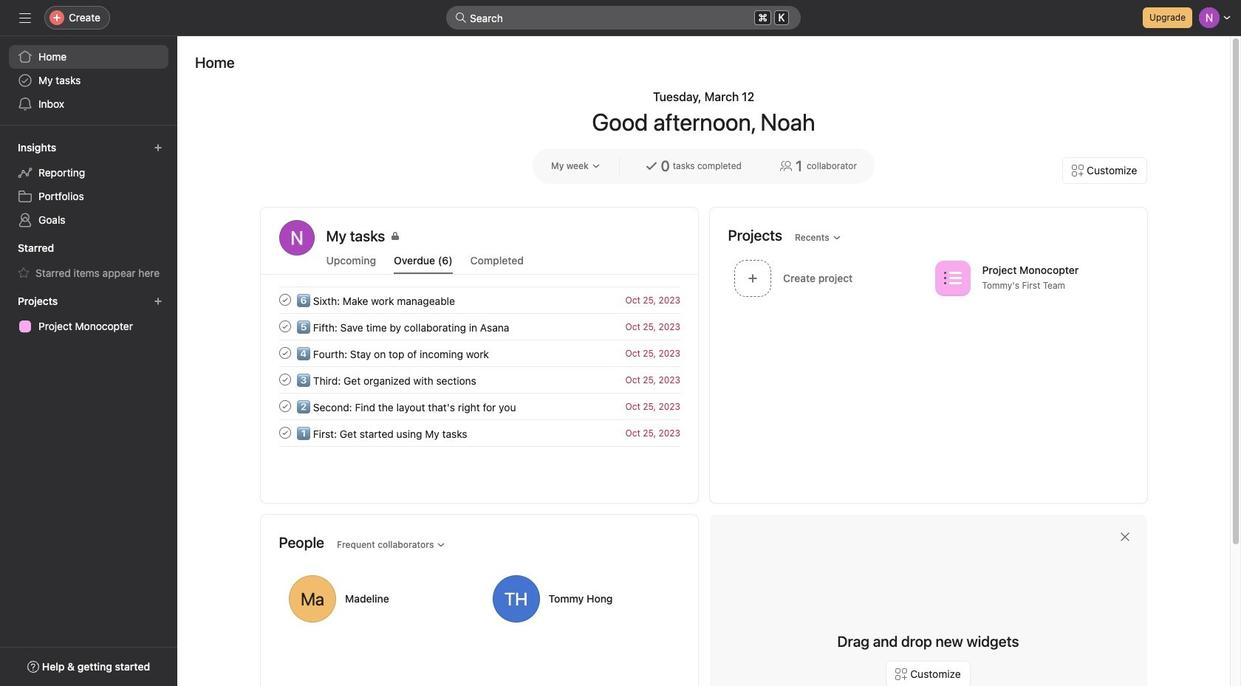 Task type: describe. For each thing, give the bounding box(es) containing it.
list image
[[944, 269, 961, 287]]

1 mark complete image from the top
[[276, 291, 294, 309]]

insights element
[[0, 134, 177, 235]]

prominent image
[[455, 12, 467, 24]]

Search tasks, projects, and more text field
[[446, 6, 801, 30]]

1 mark complete checkbox from the top
[[276, 318, 294, 335]]

hide sidebar image
[[19, 12, 31, 24]]

3 mark complete image from the top
[[276, 371, 294, 389]]

mark complete image for 2nd mark complete option from the bottom of the page
[[276, 344, 294, 362]]

4 mark complete image from the top
[[276, 424, 294, 442]]

1 mark complete checkbox from the top
[[276, 291, 294, 309]]



Task type: vqa. For each thing, say whether or not it's contained in the screenshot.
Archive notification image at the bottom right of the page
no



Task type: locate. For each thing, give the bounding box(es) containing it.
2 mark complete checkbox from the top
[[276, 371, 294, 389]]

2 mark complete checkbox from the top
[[276, 344, 294, 362]]

projects element
[[0, 288, 177, 341]]

None field
[[446, 6, 801, 30]]

mark complete image for third mark complete option from the top
[[276, 398, 294, 415]]

mark complete image
[[276, 344, 294, 362], [276, 398, 294, 415]]

1 vertical spatial mark complete checkbox
[[276, 371, 294, 389]]

0 vertical spatial mark complete image
[[276, 344, 294, 362]]

0 vertical spatial mark complete checkbox
[[276, 318, 294, 335]]

new project or portfolio image
[[154, 297, 163, 306]]

3 mark complete checkbox from the top
[[276, 424, 294, 442]]

view profile image
[[279, 220, 314, 256]]

2 mark complete image from the top
[[276, 398, 294, 415]]

Mark complete checkbox
[[276, 291, 294, 309], [276, 344, 294, 362], [276, 398, 294, 415]]

2 vertical spatial mark complete checkbox
[[276, 424, 294, 442]]

starred element
[[0, 235, 177, 288]]

new insights image
[[154, 143, 163, 152]]

2 mark complete image from the top
[[276, 318, 294, 335]]

1 mark complete image from the top
[[276, 344, 294, 362]]

3 mark complete checkbox from the top
[[276, 398, 294, 415]]

1 vertical spatial mark complete image
[[276, 398, 294, 415]]

2 vertical spatial mark complete checkbox
[[276, 398, 294, 415]]

global element
[[0, 36, 177, 125]]

1 vertical spatial mark complete checkbox
[[276, 344, 294, 362]]

mark complete image
[[276, 291, 294, 309], [276, 318, 294, 335], [276, 371, 294, 389], [276, 424, 294, 442]]

dismiss image
[[1119, 531, 1131, 543]]

Mark complete checkbox
[[276, 318, 294, 335], [276, 371, 294, 389], [276, 424, 294, 442]]

0 vertical spatial mark complete checkbox
[[276, 291, 294, 309]]



